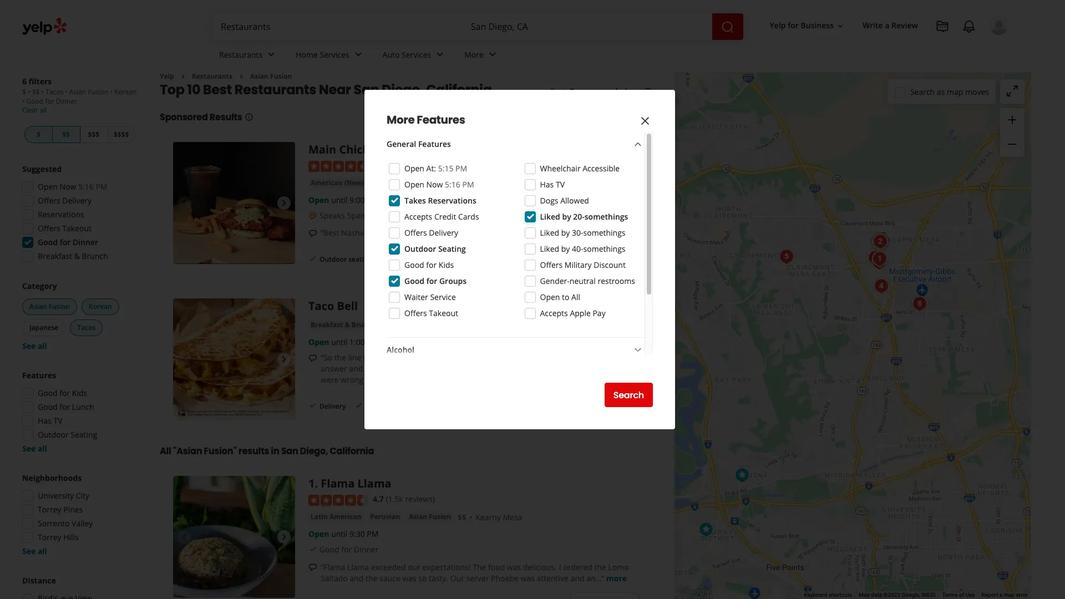 Task type: locate. For each thing, give the bounding box(es) containing it.
line
[[348, 353, 361, 363]]

american
[[311, 178, 343, 187], [330, 512, 362, 521]]

2 16 chevron right v2 image from the left
[[237, 72, 246, 81]]

by for 30-
[[561, 228, 570, 238]]

1 horizontal spatial brunch
[[352, 320, 376, 330]]

1 vertical spatial llama
[[347, 562, 369, 573]]

1 horizontal spatial reservations
[[428, 195, 477, 206]]

0 vertical spatial all
[[572, 292, 581, 302]]

kids inside more features dialog
[[439, 260, 454, 270]]

0 vertical spatial good for kids
[[405, 260, 454, 270]]

map
[[859, 592, 870, 598]]

all inside more features dialog
[[572, 292, 581, 302]]

all for features
[[38, 443, 47, 454]]

2 vertical spatial until
[[331, 529, 348, 539]]

was
[[363, 353, 378, 363], [507, 562, 521, 573], [402, 573, 417, 584], [521, 573, 535, 584]]

2 see from the top
[[22, 443, 36, 454]]

3 until from the top
[[331, 529, 348, 539]]

0 vertical spatial torrey
[[38, 504, 61, 515]]

1 vertical spatial good for dinner
[[320, 544, 379, 555]]

outdoor inside more features dialog
[[405, 244, 436, 254]]

good up waiter
[[405, 276, 425, 286]]

2 horizontal spatial &
[[454, 210, 459, 221]]

1 horizontal spatial asian fusion button
[[407, 511, 453, 523]]

40-
[[572, 244, 584, 254]]

0 horizontal spatial has
[[38, 416, 51, 426]]

1 vertical spatial see all
[[22, 443, 47, 454]]

features up open at: 5:15 pm
[[418, 139, 451, 149]]

1 horizontal spatial has
[[540, 179, 554, 190]]

until down latin american link
[[331, 529, 348, 539]]

16 checkmark v2 image down 16 speech v2 icon
[[309, 401, 317, 410]]

for inside "button"
[[788, 20, 799, 31]]

see up distance
[[22, 546, 36, 557]]

outdoor down good for lunch
[[38, 430, 69, 440]]

1 horizontal spatial all
[[572, 292, 581, 302]]

0 horizontal spatial $
[[22, 87, 26, 97]]

more link down lomo
[[607, 573, 627, 584]]

university city
[[38, 491, 89, 501]]

0 vertical spatial slideshow element
[[173, 142, 295, 264]]

1 vertical spatial yelp
[[160, 72, 174, 81]]

0 vertical spatial brunch
[[82, 251, 108, 261]]

all inside 6 filters $ • $$ • tacos • asian fusion • korean • good for dinner clear all
[[40, 105, 47, 115]]

services inside 'auto services' link
[[402, 49, 431, 60]]

facing east noodle & bar image
[[869, 231, 891, 253]]

all right clear
[[40, 105, 47, 115]]

error
[[1017, 592, 1028, 598]]

0 horizontal spatial korean
[[89, 302, 112, 311]]

outdoor seating
[[320, 254, 372, 264]]

9:30
[[350, 529, 365, 539]]

takeout inside more features dialog
[[429, 308, 458, 319]]

sorrento valley
[[38, 518, 93, 529]]

0 horizontal spatial reservations
[[38, 209, 84, 220]]

neighborhoods
[[22, 473, 82, 483]]

restaurants up best
[[219, 49, 263, 60]]

more inside more link
[[465, 49, 484, 60]]

0 vertical spatial features
[[417, 112, 465, 128]]

all up accepts apple pay
[[572, 292, 581, 302]]

until for bell
[[331, 337, 348, 348]]

0 horizontal spatial tacos
[[46, 87, 63, 97]]

exceeded
[[371, 562, 406, 573]]

$ inside 'button'
[[37, 130, 40, 139]]

16 speech v2 image
[[309, 354, 317, 363]]

1 vertical spatial seating
[[71, 430, 97, 440]]

my down short
[[383, 364, 394, 374]]

1 horizontal spatial i
[[443, 364, 445, 374]]

somethings up discount
[[584, 244, 626, 254]]

my down took
[[544, 364, 555, 374]]

0 vertical spatial korean
[[114, 87, 137, 97]]

3 see all button from the top
[[22, 546, 47, 557]]

1 horizontal spatial diego,
[[382, 81, 424, 99]]

all for neighborhoods
[[38, 546, 47, 557]]

2 vertical spatial &
[[345, 320, 350, 330]]

food inside "flama llama exceeded our expectations! the food was delicious. i ordered the lomo saltado and the sauce was so tasty. our server phoebe was attentive and an…"
[[488, 562, 505, 573]]

$$$$ button
[[107, 126, 135, 143]]

somethings down liked by 20-somethings
[[584, 228, 626, 238]]

1 vertical spatial $$
[[62, 130, 70, 139]]

shortcuts
[[829, 592, 852, 598]]

review
[[892, 20, 918, 31]]

1 vertical spatial search
[[614, 389, 644, 402]]

to inside more features dialog
[[562, 292, 570, 302]]

features inside dropdown button
[[418, 139, 451, 149]]

0 horizontal spatial &
[[74, 251, 80, 261]]

2 16 speech v2 image from the top
[[309, 564, 317, 572]]

0 horizontal spatial good for dinner
[[38, 237, 98, 248]]

services right auto on the left top of the page
[[402, 49, 431, 60]]

asian fusion inside group
[[29, 302, 70, 311]]

breakfast & brunch
[[38, 251, 108, 261], [311, 320, 376, 330]]

slideshow element
[[173, 142, 295, 264], [173, 299, 295, 421], [173, 476, 295, 598]]

0 vertical spatial see all button
[[22, 341, 47, 351]]

asian fusion up 16 info v2 image
[[250, 72, 292, 81]]

take
[[365, 364, 381, 374]]

jomaru korean hot pot image
[[869, 231, 892, 253]]

breakfast inside button
[[311, 320, 343, 330]]

see all
[[22, 341, 47, 351], [22, 443, 47, 454], [22, 546, 47, 557]]

2 vertical spatial dinner
[[354, 544, 379, 555]]

main chick hot chicken image
[[731, 464, 753, 486]]

good inside 6 filters $ • $$ • tacos • asian fusion • korean • good for dinner clear all
[[26, 97, 43, 106]]

torrey up sorrento
[[38, 504, 61, 515]]

korean up $$$$ button
[[114, 87, 137, 97]]

tacos button
[[70, 320, 103, 336]]

asian fusion for top asian fusion button
[[29, 302, 70, 311]]

at:
[[427, 163, 436, 174]]

woomiok image
[[870, 275, 893, 297]]

0 horizontal spatial map
[[947, 86, 964, 97]]

american inside button
[[330, 512, 362, 521]]

1 vertical spatial chicken
[[373, 178, 399, 187]]

them
[[559, 353, 578, 363]]

good for kids up 'good for groups'
[[405, 260, 454, 270]]

2 see all from the top
[[22, 443, 47, 454]]

see all button down japanese button at the bottom left
[[22, 341, 47, 351]]

0 horizontal spatial offers delivery
[[38, 195, 92, 206]]

more link left the 30-
[[547, 227, 567, 238]]

0 horizontal spatial has tv
[[38, 416, 62, 426]]

more link for "best nashville chicken in the west. combo 1 (drink excluded)"
[[547, 227, 567, 238]]

notifications image
[[963, 20, 976, 33]]

in
[[406, 227, 412, 238], [271, 445, 279, 458]]

my
[[383, 364, 394, 374], [544, 364, 555, 374]]

locally owned & operated
[[400, 210, 495, 221]]

1 slideshow element from the top
[[173, 142, 295, 264]]

restaurants right top
[[192, 72, 232, 81]]

tacos inside 6 filters $ • $$ • tacos • asian fusion • korean • good for dinner clear all
[[46, 87, 63, 97]]

2 see all button from the top
[[22, 443, 47, 454]]

open down gender-
[[540, 292, 560, 302]]

1 vertical spatial reviews)
[[405, 494, 435, 505]]

diego, for in
[[300, 445, 328, 458]]

1 vertical spatial has
[[38, 416, 51, 426]]

16 chevron right v2 image
[[179, 72, 187, 81], [237, 72, 246, 81]]

so down the our
[[419, 573, 427, 584]]

$ button
[[24, 126, 53, 143]]

1 16 speech v2 image from the top
[[309, 229, 317, 238]]

by left 40-
[[561, 244, 570, 254]]

24 chevron down v2 image left auto on the left top of the page
[[352, 48, 365, 61]]

asian fusion for bottommost asian fusion button
[[409, 512, 451, 521]]

5:16 inside group
[[78, 181, 94, 192]]

best
[[203, 81, 232, 99]]

accepts down takes
[[405, 211, 432, 222]]

linda
[[472, 178, 492, 189]]

0 horizontal spatial san
[[281, 445, 298, 458]]

5:16 inside more features dialog
[[445, 179, 461, 190]]

1 previous image from the top
[[178, 197, 191, 210]]

dinner inside 6 filters $ • $$ • tacos • asian fusion • korean • good for dinner clear all
[[56, 97, 77, 106]]

features for more features
[[417, 112, 465, 128]]

brunch
[[82, 251, 108, 261], [352, 320, 376, 330]]

offers delivery inside more features dialog
[[405, 228, 458, 238]]

good for kids
[[405, 260, 454, 270], [38, 388, 87, 398]]

0 vertical spatial san
[[354, 81, 379, 99]]

shop
[[401, 178, 418, 187]]

$$$
[[88, 130, 99, 139]]

0 horizontal spatial asian fusion button
[[22, 299, 77, 315]]

1 horizontal spatial &
[[345, 320, 350, 330]]

0 vertical spatial california
[[426, 81, 492, 99]]

breakfast & brunch link
[[309, 320, 378, 331]]

somethings for 20-
[[585, 211, 628, 222]]

fusion
[[270, 72, 292, 81], [88, 87, 108, 97], [49, 302, 70, 311], [429, 512, 451, 521]]

search inside button
[[614, 389, 644, 402]]

16 speech v2 image down 16 checkmark v2 icon
[[309, 564, 317, 572]]

0 horizontal spatial asian fusion link
[[250, 72, 292, 81]]

for inside 6 filters $ • $$ • tacos • asian fusion • korean • good for dinner clear all
[[45, 97, 54, 106]]

1 vertical spatial map
[[1004, 592, 1015, 598]]

tv inside more features dialog
[[556, 179, 565, 190]]

2 horizontal spatial $$
[[458, 512, 467, 523]]

0 vertical spatial has tv
[[540, 179, 565, 190]]

breakfast & brunch inside group
[[38, 251, 108, 261]]

slideshow element for main
[[173, 142, 295, 264]]

0 vertical spatial accepts
[[405, 211, 432, 222]]

by left the 30-
[[561, 228, 570, 238]]

1 vertical spatial american
[[330, 512, 362, 521]]

kids up lunch
[[72, 388, 87, 398]]

in down locally
[[406, 227, 412, 238]]

good up category
[[38, 237, 58, 248]]

our
[[408, 562, 421, 573]]

1 vertical spatial reservations
[[38, 209, 84, 220]]

sandwiches link
[[424, 177, 468, 189]]

$$ button
[[53, 126, 80, 143]]

neutral
[[570, 276, 596, 286]]

&
[[454, 210, 459, 221], [74, 251, 80, 261], [345, 320, 350, 330]]

yelp for yelp for business
[[770, 20, 786, 31]]

1 until from the top
[[331, 195, 348, 205]]

lomo
[[609, 562, 629, 573]]

good for groups
[[405, 276, 467, 286]]

1 see all button from the top
[[22, 341, 47, 351]]

main chick hot chicken
[[309, 142, 440, 157]]

24 chevron down v2 image inside general features dropdown button
[[632, 138, 645, 151]]

breakfast
[[38, 251, 72, 261], [311, 320, 343, 330]]

16 checkmark v2 image
[[309, 254, 317, 263], [381, 254, 390, 263], [427, 254, 436, 263], [309, 401, 317, 410], [355, 401, 364, 410]]

0 horizontal spatial in
[[271, 445, 279, 458]]

expand map image
[[1006, 84, 1019, 98]]

2 slideshow element from the top
[[173, 299, 295, 421]]

2 vertical spatial slideshow element
[[173, 476, 295, 598]]

$$ inside button
[[62, 130, 70, 139]]

diego, down auto services
[[382, 81, 424, 99]]

food
[[557, 364, 574, 374], [488, 562, 505, 573]]

data
[[871, 592, 882, 598]]

1 horizontal spatial 1
[[477, 227, 482, 238]]

24 chevron down v2 image inside home services link
[[352, 48, 365, 61]]

offers delivery down suggested
[[38, 195, 92, 206]]

food down them on the right bottom of page
[[557, 364, 574, 374]]

report a map error
[[982, 592, 1028, 598]]

1 horizontal spatial good for kids
[[405, 260, 454, 270]]

2 next image from the top
[[277, 531, 291, 544]]

so inside "so the line was short and i got to the speaker really quick. it took them a second to answer and take my order. when i got to the window and got my food a few things were wrong so i…"
[[366, 375, 374, 385]]

asian fusion link
[[250, 72, 292, 81], [407, 511, 453, 523]]

california for top 10 best restaurants near san diego, california
[[426, 81, 492, 99]]

i right when
[[443, 364, 445, 374]]

offers takeout inside group
[[38, 223, 92, 234]]

good up 'good for groups'
[[405, 260, 424, 270]]

home
[[296, 49, 318, 60]]

asian inside 6 filters $ • $$ • tacos • asian fusion • korean • good for dinner clear all
[[69, 87, 86, 97]]

order.
[[396, 364, 418, 374]]

0 vertical spatial more link
[[547, 227, 567, 238]]

korean up tacos button at the bottom left
[[89, 302, 112, 311]]

to down speaker
[[461, 364, 468, 374]]

more link for "flama llama exceeded our expectations! the food was delicious. i ordered the lomo saltado and the sauce was so tasty. our server phoebe was attentive and an…"
[[607, 573, 627, 584]]

open up 16 checkmark v2 icon
[[309, 529, 329, 539]]

i up order.
[[416, 353, 419, 363]]

previous image
[[178, 197, 191, 210], [178, 531, 191, 544]]

0 vertical spatial next image
[[277, 353, 291, 366]]

seating
[[349, 254, 372, 264]]

1 horizontal spatial breakfast
[[311, 320, 343, 330]]

"best nashville chicken in the west. combo 1 (drink excluded)" more
[[321, 227, 567, 238]]

see all for good
[[22, 443, 47, 454]]

more for more
[[465, 49, 484, 60]]

accepts down the 'open to all'
[[540, 308, 568, 319]]

1 horizontal spatial san
[[354, 81, 379, 99]]

by
[[562, 211, 571, 222], [561, 228, 570, 238], [561, 244, 570, 254]]

next image
[[277, 353, 291, 366], [277, 531, 291, 544]]

1 horizontal spatial so
[[419, 573, 427, 584]]

0 vertical spatial breakfast
[[38, 251, 72, 261]]

see all button down 'torrey hills'
[[22, 546, 47, 557]]

16 speech v2 image
[[309, 229, 317, 238], [309, 564, 317, 572]]

$$ right the $ 'button'
[[62, 130, 70, 139]]

1 vertical spatial next image
[[277, 531, 291, 544]]

all down japanese button at the bottom left
[[38, 341, 47, 351]]

owned
[[427, 210, 452, 221]]

group containing suggested
[[19, 164, 138, 265]]

offers military discount
[[540, 260, 626, 270]]

16 chevron right v2 image for restaurants
[[179, 72, 187, 81]]

2 horizontal spatial asian fusion
[[409, 512, 451, 521]]

3 see from the top
[[22, 546, 36, 557]]

1 vertical spatial food
[[488, 562, 505, 573]]

has down good for lunch
[[38, 416, 51, 426]]

1 vertical spatial offers takeout
[[405, 308, 458, 319]]

got up when
[[421, 353, 432, 363]]

pm for good for dinner
[[367, 529, 379, 539]]

map for error
[[1004, 592, 1015, 598]]

restaurants link up best
[[210, 40, 287, 72]]

now down open at: 5:15 pm
[[427, 179, 443, 190]]

has inside group
[[38, 416, 51, 426]]

3 liked from the top
[[540, 244, 559, 254]]

1 vertical spatial california
[[330, 445, 374, 458]]

tacos down korean "button"
[[77, 323, 96, 332]]

map
[[947, 86, 964, 97], [1004, 592, 1015, 598]]

16 speaks spanish v2 image
[[309, 211, 317, 220]]

0 vertical spatial more
[[547, 227, 567, 238]]

1 my from the left
[[383, 364, 394, 374]]

as
[[937, 86, 945, 97]]

search image
[[721, 20, 735, 34]]

1 vertical spatial korean
[[89, 302, 112, 311]]

more up the general
[[387, 112, 415, 128]]

1 vertical spatial $
[[37, 130, 40, 139]]

speaks
[[320, 210, 345, 221]]

16 chevron right v2 image right yelp link
[[179, 72, 187, 81]]

1 services from the left
[[320, 49, 349, 60]]

filters
[[29, 76, 52, 87]]

has tv down good for lunch
[[38, 416, 62, 426]]

group containing features
[[19, 370, 138, 455]]

seating
[[438, 244, 466, 254], [71, 430, 97, 440]]

outdoor seating inside group
[[38, 430, 97, 440]]

0 horizontal spatial california
[[330, 445, 374, 458]]

more features dialog
[[0, 0, 1066, 599]]

cards
[[458, 211, 479, 222]]

1 horizontal spatial good for dinner
[[320, 544, 379, 555]]

1 vertical spatial has tv
[[38, 416, 62, 426]]

24 chevron down v2 image
[[486, 48, 499, 61]]

and
[[401, 353, 414, 363], [349, 364, 363, 374], [515, 364, 528, 374], [350, 573, 364, 584], [571, 573, 585, 584]]

None search field
[[212, 13, 746, 40]]

16 info v2 image
[[644, 87, 653, 96]]

1 vertical spatial torrey
[[38, 532, 61, 543]]

reservations up locally owned & operated in the top of the page
[[428, 195, 477, 206]]

write a review
[[863, 20, 918, 31]]

were
[[321, 375, 339, 385]]

24 chevron down v2 image for general
[[632, 138, 645, 151]]

yelp
[[770, 20, 786, 31], [160, 72, 174, 81]]

outdoor seating
[[405, 244, 466, 254], [38, 430, 97, 440]]

services for home services
[[320, 49, 349, 60]]

asian fusion link up 16 info v2 image
[[250, 72, 292, 81]]

torrey hills
[[38, 532, 79, 543]]

1 vertical spatial somethings
[[584, 228, 626, 238]]

seating down '"best nashville chicken in the west. combo 1 (drink excluded)" more'
[[438, 244, 466, 254]]

16 checkmark v2 image down wrong
[[355, 401, 364, 410]]

chicken inside "button"
[[373, 178, 399, 187]]

outdoor seating down west.
[[405, 244, 466, 254]]

0 vertical spatial offers delivery
[[38, 195, 92, 206]]

0 vertical spatial search
[[911, 86, 935, 97]]

search button
[[605, 383, 653, 407]]

24 chevron down v2 image inside 'auto services' link
[[433, 48, 447, 61]]

0 vertical spatial $$
[[32, 87, 40, 97]]

asian fusion button up the japanese
[[22, 299, 77, 315]]

0 vertical spatial seating
[[438, 244, 466, 254]]

all up neighborhoods
[[38, 443, 47, 454]]

offers delivery inside group
[[38, 195, 92, 206]]

tacos down filters on the top
[[46, 87, 63, 97]]

hot
[[373, 142, 393, 157]]

pm
[[456, 163, 467, 174], [463, 179, 474, 190], [96, 181, 107, 192], [367, 195, 379, 205], [367, 529, 379, 539]]

$$ left kearny
[[458, 512, 467, 523]]

zoom in image
[[1006, 113, 1019, 126]]

all down 'torrey hills'
[[38, 546, 47, 557]]

somethings up the liked by 30-somethings
[[585, 211, 628, 222]]

1 left (drink
[[477, 227, 482, 238]]

2 torrey from the top
[[38, 532, 61, 543]]

reservations inside group
[[38, 209, 84, 220]]

san for near
[[354, 81, 379, 99]]

good up good for lunch
[[38, 388, 58, 398]]

1 horizontal spatial offers delivery
[[405, 228, 458, 238]]

map for moves
[[947, 86, 964, 97]]

outdoor seating inside more features dialog
[[405, 244, 466, 254]]

1 horizontal spatial more
[[607, 573, 627, 584]]

10
[[187, 81, 200, 99]]

for
[[788, 20, 799, 31], [45, 97, 54, 106], [60, 237, 71, 248], [426, 260, 437, 270], [427, 276, 437, 286], [60, 388, 70, 398], [60, 402, 70, 412], [341, 544, 352, 555]]

tv inside group
[[54, 416, 62, 426]]

16 speech v2 image for "best nashville chicken in the west. combo 1 (drink excluded)"
[[309, 229, 317, 238]]

16 chevron right v2 image for asian fusion
[[237, 72, 246, 81]]

0 vertical spatial 16 speech v2 image
[[309, 229, 317, 238]]

30-
[[572, 228, 584, 238]]

yelp left business
[[770, 20, 786, 31]]

to up things
[[614, 353, 622, 363]]

2 services from the left
[[402, 49, 431, 60]]

search for search
[[614, 389, 644, 402]]

1 16 chevron right v2 image from the left
[[179, 72, 187, 81]]

see all for university
[[22, 546, 47, 557]]

2 horizontal spatial got
[[530, 364, 542, 374]]

san right near
[[354, 81, 379, 99]]

0 vertical spatial more
[[465, 49, 484, 60]]

24 chevron down v2 image
[[265, 48, 278, 61], [352, 48, 365, 61], [433, 48, 447, 61], [632, 138, 645, 151], [632, 344, 645, 357]]

3 see all from the top
[[22, 546, 47, 557]]

yelp for business
[[770, 20, 834, 31]]

services inside home services link
[[320, 49, 349, 60]]

$ inside 6 filters $ • $$ • tacos • asian fusion • korean • good for dinner clear all
[[22, 87, 26, 97]]

next image
[[277, 197, 291, 210]]

5:16 down 5:15
[[445, 179, 461, 190]]

search down things
[[614, 389, 644, 402]]

tacos inside tacos button
[[77, 323, 96, 332]]

1 see from the top
[[22, 341, 36, 351]]

0 horizontal spatial my
[[383, 364, 394, 374]]

1 horizontal spatial tacos
[[77, 323, 96, 332]]

got down it
[[530, 364, 542, 374]]

taco bell
[[309, 299, 358, 314]]

2 vertical spatial see all
[[22, 546, 47, 557]]

locally
[[400, 210, 425, 221]]

1 vertical spatial breakfast
[[311, 320, 343, 330]]

torrey for torrey pines
[[38, 504, 61, 515]]

"so
[[321, 353, 332, 363]]

1 vertical spatial tacos
[[77, 323, 96, 332]]

group
[[1001, 108, 1025, 157], [19, 164, 138, 265], [20, 281, 138, 352], [19, 370, 138, 455], [19, 473, 138, 557]]

flama llama image
[[869, 248, 891, 270]]

seating inside more features dialog
[[438, 244, 466, 254]]

1 . flama llama
[[309, 476, 392, 491]]

group containing category
[[20, 281, 138, 352]]

llama right "flama
[[347, 562, 369, 573]]

good for kids up good for lunch
[[38, 388, 87, 398]]

the left west.
[[414, 227, 426, 238]]

diego, for near
[[382, 81, 424, 99]]

all for category
[[38, 341, 47, 351]]

asian fusion up the japanese
[[29, 302, 70, 311]]

2 until from the top
[[331, 337, 348, 348]]

city
[[76, 491, 89, 501]]

1 torrey from the top
[[38, 504, 61, 515]]

good down filters on the top
[[26, 97, 43, 106]]

accepts for accepts credit cards
[[405, 211, 432, 222]]

kids up the groups
[[439, 260, 454, 270]]

1 horizontal spatial search
[[911, 86, 935, 97]]

i inside "flama llama exceeded our expectations! the food was delicious. i ordered the lomo saltado and the sauce was so tasty. our server phoebe was attentive and an…"
[[559, 562, 561, 573]]

1 horizontal spatial open now 5:16 pm
[[405, 179, 474, 190]]

general
[[387, 139, 416, 149]]

reviews)
[[404, 160, 433, 171], [405, 494, 435, 505]]

more left 24 chevron down v2 icon
[[465, 49, 484, 60]]

open now 5:16 pm up takes reservations at the left
[[405, 179, 474, 190]]

latin american button
[[309, 511, 364, 523]]

apple
[[570, 308, 591, 319]]

more inside more features dialog
[[387, 112, 415, 128]]

bell
[[337, 299, 358, 314]]

was up phoebe
[[507, 562, 521, 573]]

see for good
[[22, 443, 36, 454]]

all left "asian
[[160, 445, 171, 458]]

1 vertical spatial see all button
[[22, 443, 47, 454]]

yelp inside "button"
[[770, 20, 786, 31]]

has up 'dogs'
[[540, 179, 554, 190]]

zoom out image
[[1006, 138, 1019, 151]]

& inside button
[[345, 320, 350, 330]]

tv down good for lunch
[[54, 416, 62, 426]]

4.3 star rating image
[[309, 161, 368, 172]]

san for in
[[281, 445, 298, 458]]

(232
[[386, 160, 402, 171]]

$ down clear all link in the top left of the page
[[37, 130, 40, 139]]

2 previous image from the top
[[178, 531, 191, 544]]

1 liked from the top
[[540, 211, 560, 222]]

has inside more features dialog
[[540, 179, 554, 190]]

by left the 20-
[[562, 211, 571, 222]]

university
[[38, 491, 74, 501]]

in right results
[[271, 445, 279, 458]]

previous image
[[178, 353, 191, 366]]

previous image for open until 9:00 pm
[[178, 197, 191, 210]]

top
[[160, 81, 185, 99]]

see down japanese button at the bottom left
[[22, 341, 36, 351]]

mesa
[[503, 512, 522, 523]]

1 next image from the top
[[277, 353, 291, 366]]

more left the 30-
[[547, 227, 567, 238]]

4.7 star rating image
[[309, 495, 368, 506]]

breakfast inside group
[[38, 251, 72, 261]]

2 liked from the top
[[540, 228, 559, 238]]



Task type: vqa. For each thing, say whether or not it's contained in the screenshot.
the bottom American
yes



Task type: describe. For each thing, give the bounding box(es) containing it.
see all button for university city
[[22, 546, 47, 557]]

search for search as map moves
[[911, 86, 935, 97]]

pines
[[63, 504, 83, 515]]

gender-neutral restrooms
[[540, 276, 635, 286]]

offers takeout inside more features dialog
[[405, 308, 458, 319]]

2 my from the left
[[544, 364, 555, 374]]

pm for offers delivery
[[96, 181, 107, 192]]

songhak korean bbq - san diego image
[[869, 231, 892, 253]]

and down the line
[[349, 364, 363, 374]]

dinner inside group
[[73, 237, 98, 248]]

16 speech v2 image for "flama llama exceeded our expectations! the food was delicious. i ordered the lomo saltado and the sauce was so tasty. our server phoebe was attentive and an…"
[[309, 564, 317, 572]]

more for more features
[[387, 112, 415, 128]]

good left lunch
[[38, 402, 58, 412]]

tasty.
[[429, 573, 448, 584]]

group containing neighborhoods
[[19, 473, 138, 557]]

24 chevron down v2 image for home
[[352, 48, 365, 61]]

breakfast & brunch inside button
[[311, 320, 376, 330]]

0 horizontal spatial outdoor
[[38, 430, 69, 440]]

open down suggested
[[38, 181, 58, 192]]

steamy piggy image
[[869, 231, 892, 253]]

business categories element
[[210, 40, 1009, 72]]

$$$ button
[[80, 126, 107, 143]]

open up the 16 speaks spanish v2 image
[[309, 195, 329, 205]]

2 vertical spatial $$
[[458, 512, 467, 523]]

the left sauce
[[366, 573, 378, 584]]

5:15
[[438, 163, 454, 174]]

open up takes
[[405, 179, 425, 190]]

general features button
[[387, 138, 645, 152]]

top 10 best restaurants near san diego, california
[[160, 81, 492, 99]]

0 vertical spatial asian fusion
[[250, 72, 292, 81]]

chicken shop
[[373, 178, 418, 187]]

taco bell image
[[173, 299, 295, 421]]

chicken shop link
[[371, 177, 420, 189]]

1 horizontal spatial got
[[447, 364, 459, 374]]

"flama
[[321, 562, 345, 573]]

main chick hot chicken link
[[309, 142, 440, 157]]

service
[[430, 292, 456, 302]]

auto
[[383, 49, 400, 60]]

0 vertical spatial 1
[[477, 227, 482, 238]]

speaks spanish
[[320, 210, 376, 221]]

0 vertical spatial asian fusion button
[[22, 299, 77, 315]]

good for kids inside more features dialog
[[405, 260, 454, 270]]

1 vertical spatial all
[[160, 445, 171, 458]]

really
[[488, 353, 508, 363]]

peruvian
[[370, 512, 400, 521]]

16 checkmark v2 image
[[309, 545, 317, 554]]

nashville
[[341, 227, 374, 238]]

1 vertical spatial in
[[271, 445, 279, 458]]

alcohol button
[[387, 344, 645, 358]]

and down ordered
[[571, 573, 585, 584]]

took
[[540, 353, 557, 363]]

asian down 4.7 (1.5k reviews)
[[409, 512, 427, 521]]

a left few
[[576, 364, 580, 374]]

4.7
[[373, 494, 384, 505]]

more features
[[387, 112, 465, 128]]

pelicana chicken image
[[864, 247, 887, 269]]

good right 16 checkmark v2 icon
[[320, 544, 339, 555]]

$$$$
[[114, 130, 129, 139]]

restaurants up 16 info v2 image
[[235, 81, 316, 99]]

takes reservations
[[405, 195, 477, 206]]

1:00
[[350, 337, 365, 348]]

was inside "so the line was short and i got to the speaker really quick. it took them a second to answer and take my order. when i got to the window and got my food a few things were wrong so i…"
[[363, 353, 378, 363]]

accessible
[[583, 163, 620, 174]]

asian up 16 info v2 image
[[250, 72, 269, 81]]

map data ©2023 google, inegi
[[859, 592, 936, 598]]

projects image
[[936, 20, 950, 33]]

the down speaker
[[470, 364, 482, 374]]

"so the line was short and i got to the speaker really quick. it took them a second to answer and take my order. when i got to the window and got my food a few things were wrong so i…"
[[321, 353, 622, 385]]

accepts credit cards
[[405, 211, 479, 222]]

get directions link
[[557, 394, 639, 419]]

0 vertical spatial &
[[454, 210, 459, 221]]

business
[[801, 20, 834, 31]]

speaker
[[458, 353, 486, 363]]

pm for open now
[[456, 163, 467, 174]]

chick
[[339, 142, 370, 157]]

0 horizontal spatial open now 5:16 pm
[[38, 181, 107, 192]]

now inside more features dialog
[[427, 179, 443, 190]]

kearny
[[476, 512, 501, 523]]

sorrento
[[38, 518, 70, 529]]

start order link
[[570, 247, 639, 271]]

cross street image
[[868, 251, 890, 273]]

i…"
[[376, 375, 387, 385]]

16 locally owned v2 image
[[389, 211, 398, 220]]

0 horizontal spatial 1
[[309, 476, 315, 491]]

an…"
[[587, 573, 605, 584]]

restaurants link right top
[[192, 72, 232, 81]]

moves
[[966, 86, 989, 97]]

saltado
[[321, 573, 348, 584]]

close image
[[639, 114, 652, 128]]

16 info v2 image
[[244, 113, 253, 122]]

distance option group
[[19, 575, 138, 599]]

was down the our
[[402, 573, 417, 584]]

by for 20-
[[562, 211, 571, 222]]

yelp for yelp link
[[160, 72, 174, 81]]

torrey for torrey hills
[[38, 532, 61, 543]]

restaurants inside business categories element
[[219, 49, 263, 60]]

liked for liked by 30-somethings
[[540, 228, 559, 238]]

google image
[[678, 585, 714, 599]]

the up an…"
[[595, 562, 607, 573]]

a inside write a review link
[[885, 20, 890, 31]]

american (new) button
[[309, 177, 366, 189]]

0 horizontal spatial good for kids
[[38, 388, 87, 398]]

the up answer
[[334, 353, 346, 363]]

get directions
[[568, 400, 629, 413]]

somethings for 30-
[[584, 228, 626, 238]]

things
[[598, 364, 620, 374]]

0 horizontal spatial brunch
[[82, 251, 108, 261]]

japanese button
[[22, 320, 66, 336]]

asian down category
[[29, 302, 47, 311]]

open at: 5:15 pm
[[405, 163, 467, 174]]

mike's red tacos image
[[776, 246, 798, 268]]

a up few
[[580, 353, 584, 363]]

until for chick
[[331, 195, 348, 205]]

(new)
[[344, 178, 364, 187]]

california for all "asian fusion" results in san diego, california
[[330, 445, 374, 458]]

open up shop
[[405, 163, 425, 174]]

1 horizontal spatial in
[[406, 227, 412, 238]]

0 vertical spatial reviews)
[[404, 160, 433, 171]]

"best
[[321, 227, 339, 238]]

suggested
[[22, 164, 62, 174]]

search as map moves
[[911, 86, 989, 97]]

hills
[[63, 532, 79, 543]]

a right report on the right bottom of the page
[[1000, 592, 1003, 598]]

24 chevron down v2 image inside restaurants link
[[265, 48, 278, 61]]

sort:
[[551, 86, 568, 97]]

yelp link
[[160, 72, 174, 81]]

american (new)
[[311, 178, 364, 187]]

slideshow element for taco
[[173, 299, 295, 421]]

liked by 30-somethings
[[540, 228, 626, 238]]

features for general features
[[418, 139, 451, 149]]

so inside "flama llama exceeded our expectations! the food was delicious. i ordered the lomo saltado and the sauce was so tasty. our server phoebe was attentive and an…"
[[419, 573, 427, 584]]

latin
[[311, 512, 328, 521]]

discount
[[594, 260, 626, 270]]

accepts for accepts apple pay
[[540, 308, 568, 319]]

and down quick.
[[515, 364, 528, 374]]

has tv inside group
[[38, 416, 62, 426]]

the left speaker
[[444, 353, 456, 363]]

was down delicious.
[[521, 573, 535, 584]]

services for auto services
[[402, 49, 431, 60]]

good for dinner inside group
[[38, 237, 98, 248]]

and right saltado
[[350, 573, 364, 584]]

gender-
[[540, 276, 570, 286]]

credit
[[434, 211, 456, 222]]

get
[[568, 400, 583, 413]]

previous image for open until 9:30 pm
[[178, 531, 191, 544]]

food inside "so the line was short and i got to the speaker really quick. it took them a second to answer and take my order. when i got to the window and got my food a few things were wrong so i…"
[[557, 364, 574, 374]]

operated
[[461, 210, 495, 221]]

next image for open until 9:30 pm
[[277, 531, 291, 544]]

our
[[450, 573, 465, 584]]

open now 5:16 pm inside more features dialog
[[405, 179, 474, 190]]

open up "so
[[309, 337, 329, 348]]

brunch inside button
[[352, 320, 376, 330]]

soup du jour image
[[909, 293, 931, 315]]

answer
[[321, 364, 347, 374]]

(drink
[[484, 227, 505, 238]]

& inside group
[[74, 251, 80, 261]]

reservations inside more features dialog
[[428, 195, 477, 206]]

16 checkmark v2 image right seating
[[381, 254, 390, 263]]

has tv inside more features dialog
[[540, 179, 565, 190]]

next image for open until 1:00 am
[[277, 353, 291, 366]]

sponsored
[[160, 111, 208, 124]]

flama llama image
[[173, 476, 295, 598]]

16 checkmark v2 image up 'good for groups'
[[427, 254, 436, 263]]

write
[[863, 20, 883, 31]]

3 slideshow element from the top
[[173, 476, 295, 598]]

somethings for 40-
[[584, 244, 626, 254]]

1 see all from the top
[[22, 341, 47, 351]]

google,
[[902, 592, 921, 598]]

auto services
[[383, 49, 431, 60]]

latin american
[[311, 512, 362, 521]]

see all button for good for kids
[[22, 443, 47, 454]]

llama inside "flama llama exceeded our expectations! the food was delicious. i ordered the lomo saltado and the sauce was so tasty. our server phoebe was attentive and an…"
[[347, 562, 369, 573]]

user actions element
[[761, 14, 1025, 82]]

by for 40-
[[561, 244, 570, 254]]

20-
[[573, 211, 585, 222]]

0 vertical spatial chicken
[[396, 142, 440, 157]]

kearny mesa
[[476, 512, 522, 523]]

0 vertical spatial llama
[[358, 476, 392, 491]]

taco bell image
[[695, 519, 717, 541]]

16 chevron down v2 image
[[836, 21, 845, 30]]

korean inside 6 filters $ • $$ • tacos • asian fusion • korean • good for dinner clear all
[[114, 87, 137, 97]]

0 vertical spatial i
[[416, 353, 419, 363]]

see for university
[[22, 546, 36, 557]]

0 vertical spatial asian fusion link
[[250, 72, 292, 81]]

delivery inside more features dialog
[[429, 228, 458, 238]]

sauce
[[380, 573, 400, 584]]

use
[[966, 592, 975, 598]]

1 vertical spatial more
[[607, 573, 627, 584]]

and up order.
[[401, 353, 414, 363]]

main chick hot chicken image
[[173, 142, 295, 264]]

military
[[565, 260, 592, 270]]

terms of use link
[[943, 592, 975, 598]]

korean inside korean "button"
[[89, 302, 112, 311]]

0 horizontal spatial now
[[60, 181, 76, 192]]

24 chevron down v2 image for auto
[[433, 48, 447, 61]]

0 horizontal spatial more
[[547, 227, 567, 238]]

sponsored results
[[160, 111, 242, 124]]

24 chevron down v2 image inside alcohol dropdown button
[[632, 344, 645, 357]]

1 vertical spatial asian fusion button
[[407, 511, 453, 523]]

1 vertical spatial asian fusion link
[[407, 511, 453, 523]]

$$ inside 6 filters $ • $$ • tacos • asian fusion • korean • good for dinner clear all
[[32, 87, 40, 97]]

vista
[[494, 178, 511, 189]]

results
[[239, 445, 269, 458]]

liked for liked by 40-somethings
[[540, 244, 559, 254]]

2 vertical spatial features
[[22, 370, 56, 381]]

map region
[[584, 42, 1066, 599]]

16 checkmark v2 image left outdoor seating
[[309, 254, 317, 263]]

terms of use
[[943, 592, 975, 598]]

liked for liked by 20-somethings
[[540, 211, 560, 222]]

american inside button
[[311, 178, 343, 187]]

to up when
[[434, 353, 442, 363]]

fusion inside 6 filters $ • $$ • tacos • asian fusion • korean • good for dinner clear all
[[88, 87, 108, 97]]

1 horizontal spatial outdoor
[[320, 254, 347, 264]]

expectations!
[[423, 562, 471, 573]]

0 horizontal spatial got
[[421, 353, 432, 363]]

0 horizontal spatial kids
[[72, 388, 87, 398]]



